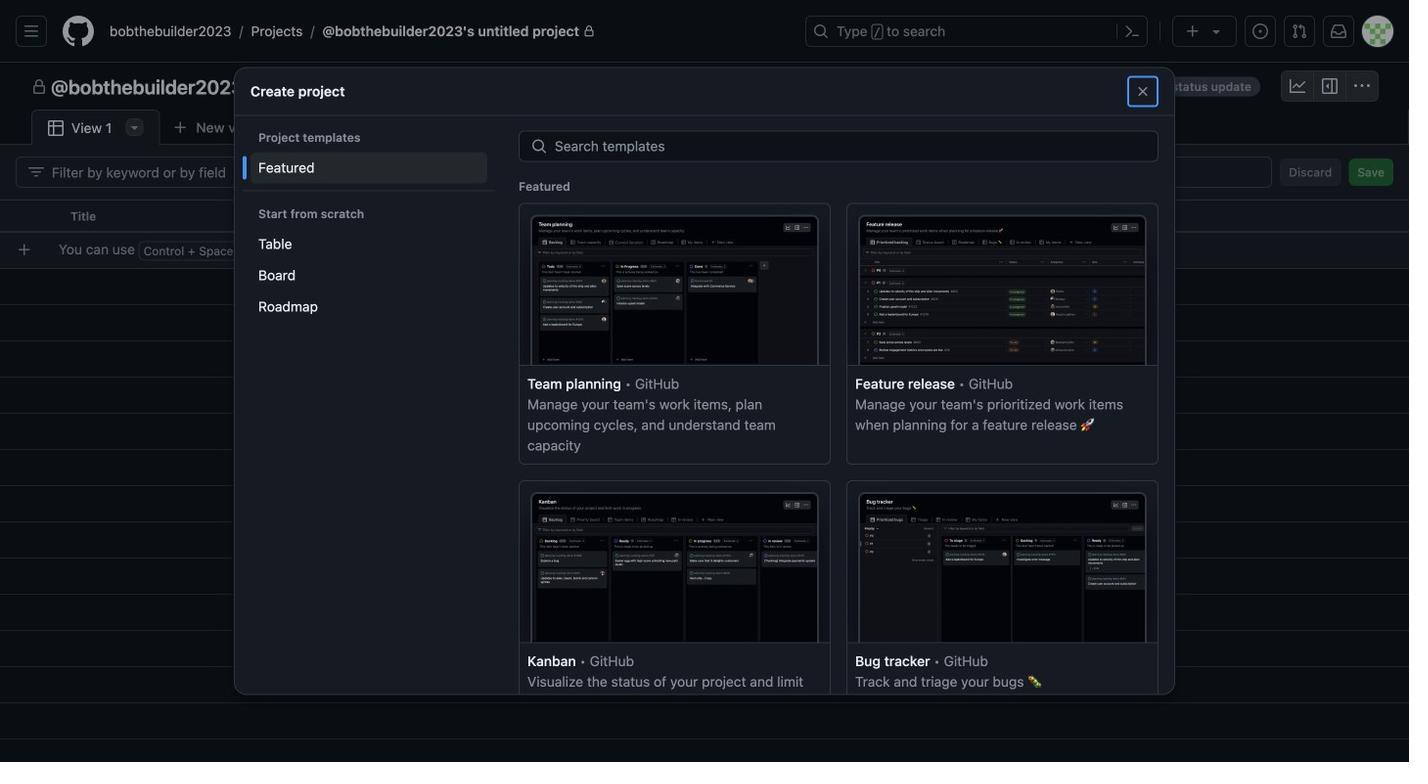 Task type: describe. For each thing, give the bounding box(es) containing it.
view options for view 1 image
[[127, 119, 142, 135]]

git pull request image
[[1292, 23, 1308, 39]]

notifications image
[[1331, 23, 1347, 39]]

homepage image
[[63, 16, 94, 47]]

search image
[[531, 138, 547, 154]]

add field image
[[1103, 207, 1119, 223]]

triangle down image
[[1209, 23, 1224, 39]]

row down title column options icon
[[8, 232, 1409, 268]]

lock image
[[583, 25, 595, 37]]

issue opened image
[[1253, 23, 1268, 39]]

command palette image
[[1124, 23, 1140, 39]]

assignees column options image
[[857, 208, 873, 224]]



Task type: vqa. For each thing, say whether or not it's contained in the screenshot.
Assignees column options icon
yes



Task type: locate. For each thing, give the bounding box(es) containing it.
project navigation
[[0, 63, 1409, 110]]

Search templates text field
[[555, 132, 1158, 161]]

dialog
[[235, 68, 1174, 762]]

status column options image
[[1053, 208, 1069, 224]]

sc 9kayk9 0 image
[[1322, 78, 1338, 94], [1354, 78, 1370, 94], [1135, 84, 1151, 99], [48, 120, 64, 136]]

row down view filters region
[[0, 200, 1409, 233]]

create new item or add existing item image
[[17, 242, 32, 258]]

region
[[0, 0, 1409, 762]]

cell
[[0, 200, 59, 233]]

row
[[0, 200, 1409, 233], [8, 232, 1409, 268]]

tab list
[[31, 110, 302, 146]]

list
[[102, 16, 794, 47]]

title column options image
[[662, 208, 677, 224]]

tab panel
[[0, 145, 1409, 762]]

grid
[[0, 200, 1409, 762]]

view filters region
[[16, 157, 1394, 188]]

sc 9kayk9 0 image
[[1290, 78, 1306, 94], [31, 79, 47, 95], [28, 164, 44, 180]]

sc 9kayk9 0 image inside view filters region
[[28, 164, 44, 180]]

plus image
[[1185, 23, 1201, 39]]



